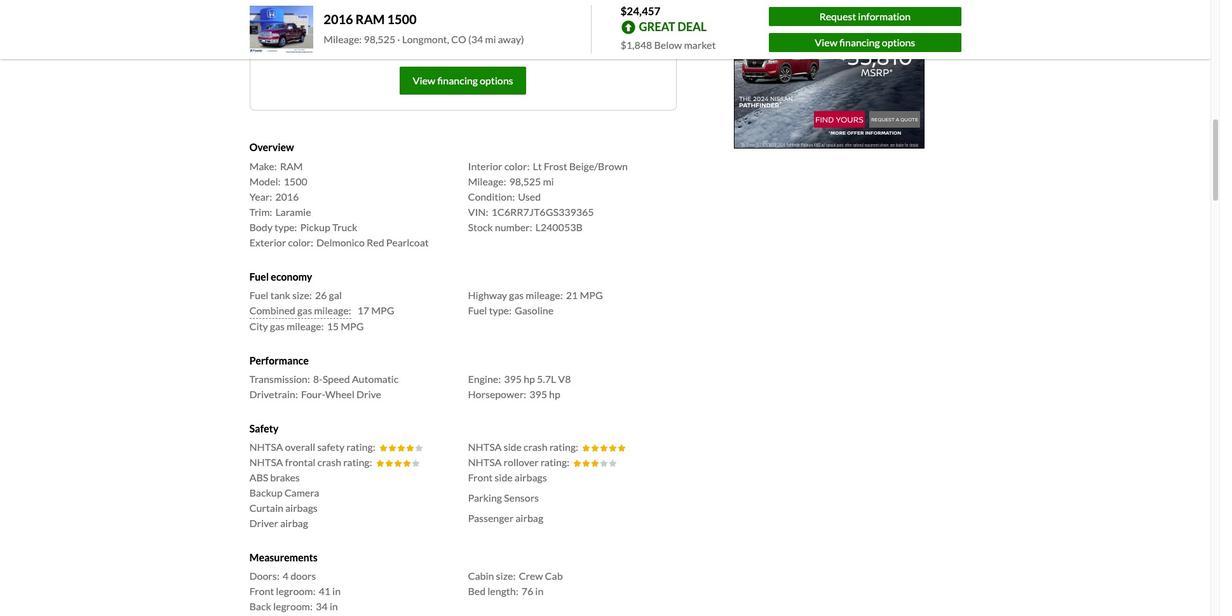 Task type: describe. For each thing, give the bounding box(es) containing it.
make: ram model: 1500 year: 2016 trim: laramie body type: pickup truck exterior color: delmonico red pearlcoat
[[250, 160, 429, 248]]

lt
[[533, 160, 542, 172]]

economy
[[271, 271, 312, 283]]

cabin size: crew cab bed length: 76 in
[[468, 571, 563, 598]]

crash for frontal
[[318, 457, 342, 469]]

$1,848 below market
[[621, 38, 716, 51]]

gal
[[329, 289, 342, 301]]

your
[[343, 31, 361, 42]]

in right the 41
[[333, 586, 341, 598]]

automatic
[[352, 373, 399, 385]]

abs
[[250, 472, 269, 484]]

nhtsa for nhtsa overall safety rating:
[[250, 441, 283, 454]]

2 vertical spatial mileage:
[[287, 320, 324, 333]]

city
[[250, 320, 268, 333]]

co
[[452, 33, 467, 45]]

personalized
[[542, 31, 592, 42]]

parking sensors
[[468, 492, 539, 504]]

1 vertical spatial 395
[[530, 389, 548, 401]]

horsepower:
[[468, 389, 527, 401]]

takes
[[446, 31, 467, 42]]

0 vertical spatial view financing options
[[815, 36, 916, 48]]

1 vertical spatial view financing options
[[413, 75, 514, 87]]

doors:
[[250, 571, 280, 583]]

41
[[319, 586, 331, 598]]

on
[[331, 31, 341, 42]]

color: inside interior color: lt frost beige/brown mileage: 98,525 mi condition: used vin: 1c6rr7jt6gs339365 stock number: l240053b
[[505, 160, 530, 172]]

$1,848
[[621, 38, 653, 51]]

8-
[[313, 373, 323, 385]]

below
[[655, 38, 683, 51]]

real
[[594, 31, 611, 42]]

ram for model:
[[280, 160, 303, 172]]

crash for side
[[524, 441, 548, 454]]

combined
[[250, 305, 296, 317]]

transmission: 8-speed automatic drivetrain: four-wheel drive
[[250, 373, 399, 401]]

1 vertical spatial mileage:
[[314, 305, 351, 317]]

driver
[[250, 518, 278, 530]]

drive
[[357, 389, 381, 401]]

type: inside highway gas mileage: 21 mpg fuel type: gasoline
[[489, 305, 512, 317]]

15
[[327, 320, 339, 333]]

1 horizontal spatial view
[[815, 36, 838, 48]]

nhtsa rollover rating:
[[468, 457, 570, 469]]

red
[[367, 236, 385, 248]]

bed
[[468, 586, 486, 598]]

$24,457
[[621, 4, 661, 18]]

nhtsa side crash rating:
[[468, 441, 579, 454]]

tank
[[271, 289, 291, 301]]

ram for 1500
[[356, 12, 385, 27]]

1 horizontal spatial mpg
[[372, 305, 395, 317]]

pickup
[[300, 221, 331, 233]]

2016 inside make: ram model: 1500 year: 2016 trim: laramie body type: pickup truck exterior color: delmonico red pearlcoat
[[276, 191, 299, 203]]

17
[[358, 305, 370, 317]]

rating: for nhtsa frontal crash rating:
[[343, 457, 372, 469]]

1500 inside make: ram model: 1500 year: 2016 trim: laramie body type: pickup truck exterior color: delmonico red pearlcoat
[[284, 175, 308, 187]]

in inside cabin size: crew cab bed length: 76 in
[[536, 586, 544, 598]]

only
[[425, 31, 444, 42]]

exterior
[[250, 236, 286, 248]]

back
[[250, 601, 271, 613]]

2016 inside 2016 ram 1500 mileage: 98,525 · longmont, co (34 mi away)
[[324, 12, 353, 27]]

condition:
[[468, 191, 515, 203]]

camera
[[285, 487, 320, 499]]

performance
[[250, 355, 309, 367]]

brakes
[[270, 472, 300, 484]]

minutes
[[469, 31, 501, 42]]

engine: 395 hp 5.7l v8 horsepower: 395 hp
[[468, 373, 571, 401]]

score
[[327, 45, 349, 56]]

speed
[[323, 373, 350, 385]]

1 vertical spatial legroom:
[[273, 601, 313, 613]]

mileage: inside highway gas mileage: 21 mpg fuel type: gasoline
[[526, 289, 563, 301]]

request information
[[820, 10, 911, 22]]

2016 ram 1500 mileage: 98,525 · longmont, co (34 mi away)
[[324, 12, 524, 45]]

passenger airbag
[[468, 513, 544, 525]]

0 horizontal spatial hp
[[524, 373, 535, 385]]

airbag inside abs brakes backup camera curtain airbags driver airbag
[[280, 518, 308, 530]]

fuel for fuel tank size: 26 gal combined gas mileage: 17 mpg city gas mileage: 15 mpg
[[250, 289, 269, 301]]

(34
[[469, 33, 483, 45]]

type: inside make: ram model: 1500 year: 2016 trim: laramie body type: pickup truck exterior color: delmonico red pearlcoat
[[275, 221, 297, 233]]

sensors
[[504, 492, 539, 504]]

impact
[[302, 31, 329, 42]]

98,525 inside interior color: lt frost beige/brown mileage: 98,525 mi condition: used vin: 1c6rr7jt6gs339365 stock number: l240053b
[[510, 175, 541, 187]]

information
[[859, 10, 911, 22]]

no
[[289, 31, 301, 42]]

rates
[[613, 31, 635, 42]]

highway
[[468, 289, 507, 301]]

doors
[[291, 571, 316, 583]]

rating: for nhtsa side crash rating:
[[550, 441, 579, 454]]

rollover
[[504, 457, 539, 469]]

gasoline
[[515, 305, 554, 317]]

year:
[[250, 191, 272, 203]]

1 vertical spatial view financing options button
[[400, 67, 527, 95]]

1 vertical spatial financing
[[438, 75, 478, 87]]

number:
[[495, 221, 533, 233]]

curtain
[[250, 503, 284, 515]]

interior color: lt frost beige/brown mileage: 98,525 mi condition: used vin: 1c6rr7jt6gs339365 stock number: l240053b
[[468, 160, 628, 233]]

doors: 4 doors front legroom: 41 in back legroom: 34 in
[[250, 571, 341, 613]]

vin:
[[468, 206, 489, 218]]

size: inside cabin size: crew cab bed length: 76 in
[[496, 571, 516, 583]]

nhtsa for nhtsa rollover rating:
[[468, 457, 502, 469]]

make:
[[250, 160, 277, 172]]

1 horizontal spatial airbag
[[516, 513, 544, 525]]

credit
[[363, 31, 388, 42]]

longmont,
[[402, 33, 450, 45]]

0 vertical spatial view financing options button
[[770, 33, 962, 52]]

1 horizontal spatial financing
[[840, 36, 881, 48]]

four-
[[301, 389, 325, 401]]



Task type: vqa. For each thing, say whether or not it's contained in the screenshot.
the leftmost MOUSE POINTER "image"
no



Task type: locate. For each thing, give the bounding box(es) containing it.
mileage: up gasoline
[[526, 289, 563, 301]]

hp left 5.7l
[[524, 373, 535, 385]]

98,525 left "·"
[[364, 33, 396, 45]]

only takes minutes
[[425, 31, 501, 42]]

0 vertical spatial options
[[883, 36, 916, 48]]

financing down co
[[438, 75, 478, 87]]

1 horizontal spatial 1500
[[387, 12, 417, 27]]

type:
[[275, 221, 297, 233], [489, 305, 512, 317]]

2 horizontal spatial gas
[[509, 289, 524, 301]]

1 horizontal spatial hp
[[549, 389, 561, 401]]

nhtsa
[[250, 441, 283, 454], [468, 441, 502, 454], [250, 457, 283, 469], [468, 457, 502, 469]]

0 vertical spatial ram
[[356, 12, 385, 27]]

0 vertical spatial 2016
[[324, 12, 353, 27]]

mi down the frost
[[543, 175, 554, 187]]

1 horizontal spatial options
[[883, 36, 916, 48]]

gas up gasoline
[[509, 289, 524, 301]]

front inside "doors: 4 doors front legroom: 41 in back legroom: 34 in"
[[250, 586, 274, 598]]

pearlcoat
[[386, 236, 429, 248]]

0 vertical spatial fuel
[[250, 271, 269, 283]]

1 vertical spatial 1500
[[284, 175, 308, 187]]

engine:
[[468, 373, 501, 385]]

airbags inside abs brakes backup camera curtain airbags driver airbag
[[286, 503, 318, 515]]

abs brakes backup camera curtain airbags driver airbag
[[250, 472, 320, 530]]

1 horizontal spatial gas
[[298, 305, 312, 317]]

mi inside 2016 ram 1500 mileage: 98,525 · longmont, co (34 mi away)
[[485, 33, 496, 45]]

size: inside fuel tank size: 26 gal combined gas mileage: 17 mpg city gas mileage: 15 mpg
[[293, 289, 312, 301]]

measurements
[[250, 552, 318, 564]]

1 horizontal spatial ram
[[356, 12, 385, 27]]

airbag
[[516, 513, 544, 525], [280, 518, 308, 530]]

great deal
[[639, 20, 707, 34]]

nhtsa for nhtsa side crash rating:
[[468, 441, 502, 454]]

0 vertical spatial legroom:
[[276, 586, 316, 598]]

backup
[[250, 487, 283, 499]]

0 horizontal spatial color:
[[288, 236, 314, 248]]

2 horizontal spatial mpg
[[580, 289, 603, 301]]

98,525 up used
[[510, 175, 541, 187]]

v8
[[559, 373, 571, 385]]

1 vertical spatial airbags
[[286, 503, 318, 515]]

1 horizontal spatial view financing options button
[[770, 33, 962, 52]]

0 horizontal spatial crash
[[318, 457, 342, 469]]

in right '34'
[[330, 601, 338, 613]]

fuel inside highway gas mileage: 21 mpg fuel type: gasoline
[[468, 305, 487, 317]]

0 vertical spatial 98,525
[[364, 33, 396, 45]]

mi
[[485, 33, 496, 45], [543, 175, 554, 187]]

2016 up on at top left
[[324, 12, 353, 27]]

mi inside interior color: lt frost beige/brown mileage: 98,525 mi condition: used vin: 1c6rr7jt6gs339365 stock number: l240053b
[[543, 175, 554, 187]]

1 vertical spatial ram
[[280, 160, 303, 172]]

nhtsa for nhtsa frontal crash rating:
[[250, 457, 283, 469]]

0 vertical spatial mpg
[[580, 289, 603, 301]]

used
[[518, 191, 541, 203]]

1 horizontal spatial type:
[[489, 305, 512, 317]]

ram up credit on the left top of the page
[[356, 12, 385, 27]]

size: up length:
[[496, 571, 516, 583]]

1500
[[387, 12, 417, 27], [284, 175, 308, 187]]

rating:
[[347, 441, 376, 454], [550, 441, 579, 454], [343, 457, 372, 469], [541, 457, 570, 469]]

0 vertical spatial crash
[[524, 441, 548, 454]]

deal
[[678, 20, 707, 34]]

0 vertical spatial 1500
[[387, 12, 417, 27]]

1 vertical spatial front
[[250, 586, 274, 598]]

0 horizontal spatial view financing options
[[413, 75, 514, 87]]

color: inside make: ram model: 1500 year: 2016 trim: laramie body type: pickup truck exterior color: delmonico red pearlcoat
[[288, 236, 314, 248]]

mpg right 15
[[341, 320, 364, 333]]

gas
[[509, 289, 524, 301], [298, 305, 312, 317], [270, 320, 285, 333]]

0 vertical spatial size:
[[293, 289, 312, 301]]

body
[[250, 221, 273, 233]]

cab
[[545, 571, 563, 583]]

·
[[398, 33, 400, 45]]

airbags down camera
[[286, 503, 318, 515]]

0 vertical spatial hp
[[524, 373, 535, 385]]

0 horizontal spatial options
[[480, 75, 514, 87]]

delmonico
[[317, 236, 365, 248]]

0 vertical spatial type:
[[275, 221, 297, 233]]

rating: right rollover on the left of the page
[[541, 457, 570, 469]]

0 vertical spatial mileage:
[[324, 33, 362, 45]]

beige/brown
[[570, 160, 628, 172]]

airbags down rollover on the left of the page
[[515, 472, 547, 484]]

great
[[639, 20, 676, 34]]

fuel inside fuel tank size: 26 gal combined gas mileage: 17 mpg city gas mileage: 15 mpg
[[250, 289, 269, 301]]

2016 ram 1500 image
[[250, 5, 314, 54]]

5.7l
[[537, 373, 557, 385]]

hp
[[524, 373, 535, 385], [549, 389, 561, 401]]

front side airbags
[[468, 472, 547, 484]]

options down information
[[883, 36, 916, 48]]

2016 up laramie
[[276, 191, 299, 203]]

front up back
[[250, 586, 274, 598]]

0 vertical spatial mileage:
[[526, 289, 563, 301]]

1 horizontal spatial mileage:
[[468, 175, 507, 187]]

1 horizontal spatial mi
[[543, 175, 554, 187]]

0 horizontal spatial front
[[250, 586, 274, 598]]

market
[[685, 38, 716, 51]]

0 vertical spatial side
[[504, 441, 522, 454]]

1 horizontal spatial color:
[[505, 160, 530, 172]]

color: down pickup
[[288, 236, 314, 248]]

personalized real rates
[[542, 31, 635, 42]]

airbag right driver
[[280, 518, 308, 530]]

0 horizontal spatial mpg
[[341, 320, 364, 333]]

airbag down sensors
[[516, 513, 544, 525]]

gas inside highway gas mileage: 21 mpg fuel type: gasoline
[[509, 289, 524, 301]]

ram inside 2016 ram 1500 mileage: 98,525 · longmont, co (34 mi away)
[[356, 12, 385, 27]]

fuel left economy on the top left
[[250, 271, 269, 283]]

type: down highway
[[489, 305, 512, 317]]

1 vertical spatial 2016
[[276, 191, 299, 203]]

1 horizontal spatial 2016
[[324, 12, 353, 27]]

mileage: inside 2016 ram 1500 mileage: 98,525 · longmont, co (34 mi away)
[[324, 33, 362, 45]]

1500 right model:
[[284, 175, 308, 187]]

1 vertical spatial hp
[[549, 389, 561, 401]]

advertisement region
[[734, 0, 925, 149]]

1 horizontal spatial 98,525
[[510, 175, 541, 187]]

nhtsa up front side airbags
[[468, 457, 502, 469]]

fuel
[[250, 271, 269, 283], [250, 289, 269, 301], [468, 305, 487, 317]]

0 horizontal spatial mileage:
[[324, 33, 362, 45]]

395 up horsepower:
[[504, 373, 522, 385]]

1 vertical spatial gas
[[298, 305, 312, 317]]

2 vertical spatial mpg
[[341, 320, 364, 333]]

options
[[883, 36, 916, 48], [480, 75, 514, 87]]

1 horizontal spatial front
[[468, 472, 493, 484]]

26
[[315, 289, 327, 301]]

0 horizontal spatial 98,525
[[364, 33, 396, 45]]

view financing options down co
[[413, 75, 514, 87]]

0 horizontal spatial size:
[[293, 289, 312, 301]]

0 vertical spatial color:
[[505, 160, 530, 172]]

1 horizontal spatial airbags
[[515, 472, 547, 484]]

view financing options button down the request information button
[[770, 33, 962, 52]]

mpg inside highway gas mileage: 21 mpg fuel type: gasoline
[[580, 289, 603, 301]]

mileage:
[[526, 289, 563, 301], [314, 305, 351, 317], [287, 320, 324, 333]]

34
[[316, 601, 328, 613]]

0 vertical spatial financing
[[840, 36, 881, 48]]

1 vertical spatial color:
[[288, 236, 314, 248]]

highway gas mileage: 21 mpg fuel type: gasoline
[[468, 289, 603, 317]]

financing down the request information button
[[840, 36, 881, 48]]

size: left 26
[[293, 289, 312, 301]]

front
[[468, 472, 493, 484], [250, 586, 274, 598]]

front up 'parking'
[[468, 472, 493, 484]]

overview
[[250, 141, 294, 154]]

1 vertical spatial options
[[480, 75, 514, 87]]

view financing options button
[[770, 33, 962, 52], [400, 67, 527, 95]]

transmission:
[[250, 373, 310, 385]]

side for front
[[495, 472, 513, 484]]

side for nhtsa
[[504, 441, 522, 454]]

mileage: left 15
[[287, 320, 324, 333]]

away)
[[498, 33, 524, 45]]

truck
[[333, 221, 358, 233]]

1 horizontal spatial view financing options
[[815, 36, 916, 48]]

mpg
[[580, 289, 603, 301], [372, 305, 395, 317], [341, 320, 364, 333]]

0 vertical spatial gas
[[509, 289, 524, 301]]

1 vertical spatial type:
[[489, 305, 512, 317]]

1 vertical spatial side
[[495, 472, 513, 484]]

rating: down safety
[[343, 457, 372, 469]]

drivetrain:
[[250, 389, 298, 401]]

1 vertical spatial mi
[[543, 175, 554, 187]]

color: left lt
[[505, 160, 530, 172]]

1 vertical spatial 98,525
[[510, 175, 541, 187]]

parking
[[468, 492, 502, 504]]

fuel for fuel economy
[[250, 271, 269, 283]]

ram inside make: ram model: 1500 year: 2016 trim: laramie body type: pickup truck exterior color: delmonico red pearlcoat
[[280, 160, 303, 172]]

request information button
[[770, 7, 962, 26]]

1 vertical spatial mpg
[[372, 305, 395, 317]]

0 horizontal spatial 1500
[[284, 175, 308, 187]]

view down longmont,
[[413, 75, 436, 87]]

0 horizontal spatial airbag
[[280, 518, 308, 530]]

nhtsa frontal crash rating:
[[250, 457, 372, 469]]

1 vertical spatial crash
[[318, 457, 342, 469]]

rating: right safety
[[347, 441, 376, 454]]

gas down "combined"
[[270, 320, 285, 333]]

0 horizontal spatial ram
[[280, 160, 303, 172]]

4
[[283, 571, 289, 583]]

2 vertical spatial fuel
[[468, 305, 487, 317]]

size:
[[293, 289, 312, 301], [496, 571, 516, 583]]

1 horizontal spatial crash
[[524, 441, 548, 454]]

nhtsa down safety at the bottom of page
[[250, 441, 283, 454]]

0 vertical spatial 395
[[504, 373, 522, 385]]

0 horizontal spatial 395
[[504, 373, 522, 385]]

cabin
[[468, 571, 494, 583]]

0 vertical spatial airbags
[[515, 472, 547, 484]]

98,525
[[364, 33, 396, 45], [510, 175, 541, 187]]

0 horizontal spatial airbags
[[286, 503, 318, 515]]

0 vertical spatial mi
[[485, 33, 496, 45]]

side up nhtsa rollover rating:
[[504, 441, 522, 454]]

rating: for nhtsa overall safety rating:
[[347, 441, 376, 454]]

1 vertical spatial mileage:
[[468, 175, 507, 187]]

nhtsa up nhtsa rollover rating:
[[468, 441, 502, 454]]

76
[[522, 586, 534, 598]]

model:
[[250, 175, 281, 187]]

view down 'request'
[[815, 36, 838, 48]]

frontal
[[285, 457, 316, 469]]

passenger
[[468, 513, 514, 525]]

fuel economy
[[250, 271, 312, 283]]

legroom: left '34'
[[273, 601, 313, 613]]

mileage:
[[324, 33, 362, 45], [468, 175, 507, 187]]

side up parking sensors
[[495, 472, 513, 484]]

in right 76
[[536, 586, 544, 598]]

0 horizontal spatial mi
[[485, 33, 496, 45]]

1500 inside 2016 ram 1500 mileage: 98,525 · longmont, co (34 mi away)
[[387, 12, 417, 27]]

rating: up nhtsa rollover rating:
[[550, 441, 579, 454]]

mpg right 21
[[580, 289, 603, 301]]

1c6rr7jt6gs339365
[[492, 206, 594, 218]]

0 horizontal spatial 2016
[[276, 191, 299, 203]]

21
[[566, 289, 578, 301]]

0 horizontal spatial financing
[[438, 75, 478, 87]]

mi right (34
[[485, 33, 496, 45]]

safety
[[317, 441, 345, 454]]

nhtsa up abs
[[250, 457, 283, 469]]

l240053b
[[536, 221, 583, 233]]

0 horizontal spatial view
[[413, 75, 436, 87]]

airbags
[[515, 472, 547, 484], [286, 503, 318, 515]]

view financing options button down co
[[400, 67, 527, 95]]

crash
[[524, 441, 548, 454], [318, 457, 342, 469]]

legroom: down doors
[[276, 586, 316, 598]]

view financing options down the request information button
[[815, 36, 916, 48]]

legroom:
[[276, 586, 316, 598], [273, 601, 313, 613]]

mpg right 17
[[372, 305, 395, 317]]

crash up rollover on the left of the page
[[524, 441, 548, 454]]

trim:
[[250, 206, 272, 218]]

1 vertical spatial fuel
[[250, 289, 269, 301]]

length:
[[488, 586, 519, 598]]

overall
[[285, 441, 315, 454]]

0 horizontal spatial gas
[[270, 320, 285, 333]]

ram down overview
[[280, 160, 303, 172]]

laramie
[[276, 206, 311, 218]]

gas right "combined"
[[298, 305, 312, 317]]

395 down 5.7l
[[530, 389, 548, 401]]

fuel down highway
[[468, 305, 487, 317]]

98,525 inside 2016 ram 1500 mileage: 98,525 · longmont, co (34 mi away)
[[364, 33, 396, 45]]

1 vertical spatial view
[[413, 75, 436, 87]]

options down away)
[[480, 75, 514, 87]]

2 vertical spatial gas
[[270, 320, 285, 333]]

1 vertical spatial size:
[[496, 571, 516, 583]]

crash down safety
[[318, 457, 342, 469]]

0 vertical spatial view
[[815, 36, 838, 48]]

1500 up "·"
[[387, 12, 417, 27]]

1 horizontal spatial 395
[[530, 389, 548, 401]]

0 vertical spatial front
[[468, 472, 493, 484]]

fuel up "combined"
[[250, 289, 269, 301]]

request
[[820, 10, 857, 22]]

color:
[[505, 160, 530, 172], [288, 236, 314, 248]]

view financing options
[[815, 36, 916, 48], [413, 75, 514, 87]]

mileage: down gal
[[314, 305, 351, 317]]

0 horizontal spatial type:
[[275, 221, 297, 233]]

type: down laramie
[[275, 221, 297, 233]]

crew
[[519, 571, 543, 583]]

0 horizontal spatial view financing options button
[[400, 67, 527, 95]]

mileage: inside interior color: lt frost beige/brown mileage: 98,525 mi condition: used vin: 1c6rr7jt6gs339365 stock number: l240053b
[[468, 175, 507, 187]]

hp down 5.7l
[[549, 389, 561, 401]]

1 horizontal spatial size:
[[496, 571, 516, 583]]



